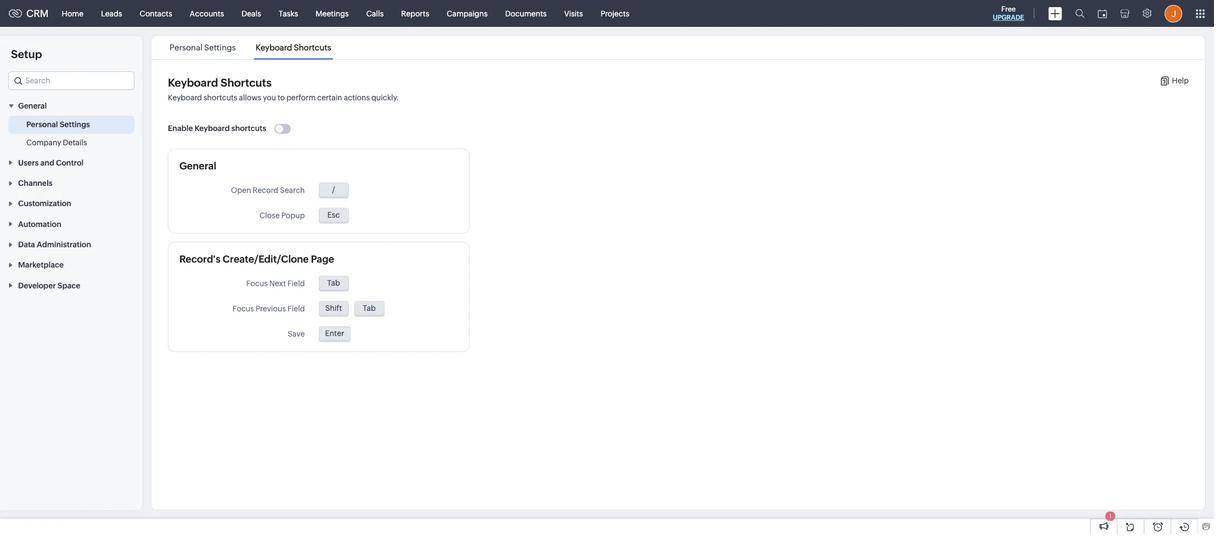 Task type: describe. For each thing, give the bounding box(es) containing it.
customization button
[[0, 193, 143, 214]]

developer
[[18, 281, 56, 290]]

general button
[[0, 95, 143, 116]]

channels button
[[0, 173, 143, 193]]

reports link
[[392, 0, 438, 27]]

to
[[278, 93, 285, 102]]

contacts
[[140, 9, 172, 18]]

create/edit/clone
[[223, 254, 309, 265]]

details
[[63, 138, 87, 147]]

users and control button
[[0, 152, 143, 173]]

1 vertical spatial keyboard shortcuts
[[168, 76, 272, 89]]

meetings
[[316, 9, 349, 18]]

users
[[18, 158, 39, 167]]

administration
[[37, 240, 91, 249]]

contacts link
[[131, 0, 181, 27]]

page
[[311, 254, 334, 265]]

and
[[40, 158, 54, 167]]

shortcuts inside list
[[294, 43, 331, 52]]

free
[[1002, 5, 1016, 13]]

developer space button
[[0, 275, 143, 296]]

projects link
[[592, 0, 638, 27]]

deals
[[242, 9, 261, 18]]

1 vertical spatial general
[[179, 160, 216, 172]]

enable
[[168, 124, 193, 133]]

company
[[26, 138, 61, 147]]

0 vertical spatial shortcuts
[[204, 93, 237, 102]]

personal settings inside list
[[170, 43, 236, 52]]

allows
[[239, 93, 261, 102]]

general inside dropdown button
[[18, 102, 47, 110]]

record's create/edit/clone page
[[179, 254, 334, 265]]

accounts
[[190, 9, 224, 18]]

enable keyboard shortcuts
[[168, 124, 266, 133]]

developer space
[[18, 281, 80, 290]]

data administration
[[18, 240, 91, 249]]

free upgrade
[[993, 5, 1024, 21]]

create menu element
[[1042, 0, 1069, 27]]

setup
[[11, 48, 42, 60]]

1 vertical spatial shortcuts
[[231, 124, 266, 133]]

keyboard shortcuts allows you to perform certain actions quickly.
[[168, 93, 399, 102]]

search image
[[1075, 9, 1085, 18]]

general region
[[0, 116, 143, 152]]

marketplace
[[18, 261, 64, 270]]

control
[[56, 158, 84, 167]]

projects
[[601, 9, 629, 18]]

company details link
[[26, 137, 87, 148]]

keyboard inside list
[[256, 43, 292, 52]]

data
[[18, 240, 35, 249]]



Task type: locate. For each thing, give the bounding box(es) containing it.
documents
[[505, 9, 547, 18]]

personal settings
[[170, 43, 236, 52], [26, 120, 90, 129]]

1 horizontal spatial settings
[[204, 43, 236, 52]]

personal settings link for company details link
[[26, 119, 90, 130]]

1 horizontal spatial personal settings link
[[168, 43, 238, 52]]

0 horizontal spatial settings
[[60, 120, 90, 129]]

1 horizontal spatial personal settings
[[170, 43, 236, 52]]

0 horizontal spatial personal settings link
[[26, 119, 90, 130]]

1 vertical spatial shortcuts
[[221, 76, 272, 89]]

calls link
[[358, 0, 392, 27]]

record's
[[179, 254, 220, 265]]

personal settings link down accounts
[[168, 43, 238, 52]]

leads
[[101, 9, 122, 18]]

1 vertical spatial settings
[[60, 120, 90, 129]]

home
[[62, 9, 83, 18]]

personal up company
[[26, 120, 58, 129]]

personal settings up company details link
[[26, 120, 90, 129]]

visits
[[564, 9, 583, 18]]

None field
[[8, 71, 134, 90]]

marketplace button
[[0, 255, 143, 275]]

personal settings link for keyboard shortcuts link
[[168, 43, 238, 52]]

shortcuts down allows
[[231, 124, 266, 133]]

personal settings inside general region
[[26, 120, 90, 129]]

settings up the details
[[60, 120, 90, 129]]

0 horizontal spatial shortcuts
[[221, 76, 272, 89]]

shortcuts down meetings link
[[294, 43, 331, 52]]

actions
[[344, 93, 370, 102]]

crm
[[26, 8, 49, 19]]

visits link
[[556, 0, 592, 27]]

documents link
[[496, 0, 556, 27]]

personal settings link
[[168, 43, 238, 52], [26, 119, 90, 130]]

home link
[[53, 0, 92, 27]]

deals link
[[233, 0, 270, 27]]

upgrade
[[993, 14, 1024, 21]]

general up company
[[18, 102, 47, 110]]

customization
[[18, 199, 71, 208]]

data administration button
[[0, 234, 143, 255]]

campaigns link
[[438, 0, 496, 27]]

personal inside general region
[[26, 120, 58, 129]]

automation
[[18, 220, 61, 229]]

company details
[[26, 138, 87, 147]]

certain
[[317, 93, 342, 102]]

0 horizontal spatial personal
[[26, 120, 58, 129]]

0 vertical spatial personal
[[170, 43, 202, 52]]

1 horizontal spatial general
[[179, 160, 216, 172]]

settings down accounts
[[204, 43, 236, 52]]

keyboard shortcuts up allows
[[168, 76, 272, 89]]

you
[[263, 93, 276, 102]]

0 vertical spatial general
[[18, 102, 47, 110]]

space
[[58, 281, 80, 290]]

calendar image
[[1098, 9, 1107, 18]]

settings
[[204, 43, 236, 52], [60, 120, 90, 129]]

create menu image
[[1049, 7, 1062, 20]]

keyboard
[[256, 43, 292, 52], [168, 76, 218, 89], [168, 93, 202, 102], [195, 124, 230, 133]]

1 horizontal spatial shortcuts
[[294, 43, 331, 52]]

1 vertical spatial personal settings
[[26, 120, 90, 129]]

keyboard shortcuts inside list
[[256, 43, 331, 52]]

personal settings link up company details link
[[26, 119, 90, 130]]

0 vertical spatial settings
[[204, 43, 236, 52]]

1 vertical spatial personal
[[26, 120, 58, 129]]

general down enable
[[179, 160, 216, 172]]

0 vertical spatial shortcuts
[[294, 43, 331, 52]]

automation button
[[0, 214, 143, 234]]

personal
[[170, 43, 202, 52], [26, 120, 58, 129]]

reports
[[401, 9, 429, 18]]

settings inside general region
[[60, 120, 90, 129]]

personal settings down accounts
[[170, 43, 236, 52]]

shortcuts
[[204, 93, 237, 102], [231, 124, 266, 133]]

personal down accounts
[[170, 43, 202, 52]]

search element
[[1069, 0, 1091, 27]]

1
[[1109, 513, 1112, 520]]

campaigns
[[447, 9, 488, 18]]

keyboard shortcuts down 'tasks'
[[256, 43, 331, 52]]

leads link
[[92, 0, 131, 27]]

1 vertical spatial personal settings link
[[26, 119, 90, 130]]

Search text field
[[9, 72, 134, 89]]

general
[[18, 102, 47, 110], [179, 160, 216, 172]]

0 horizontal spatial general
[[18, 102, 47, 110]]

1 horizontal spatial personal
[[170, 43, 202, 52]]

profile element
[[1158, 0, 1189, 27]]

shortcuts left allows
[[204, 93, 237, 102]]

keyboard shortcuts link
[[254, 43, 333, 52]]

0 vertical spatial personal settings
[[170, 43, 236, 52]]

meetings link
[[307, 0, 358, 27]]

personal inside list
[[170, 43, 202, 52]]

0 vertical spatial personal settings link
[[168, 43, 238, 52]]

channels
[[18, 179, 53, 188]]

shortcuts
[[294, 43, 331, 52], [221, 76, 272, 89]]

tasks link
[[270, 0, 307, 27]]

shortcuts up allows
[[221, 76, 272, 89]]

quickly.
[[371, 93, 399, 102]]

users and control
[[18, 158, 84, 167]]

settings inside list
[[204, 43, 236, 52]]

crm link
[[9, 8, 49, 19]]

keyboard shortcuts
[[256, 43, 331, 52], [168, 76, 272, 89]]

tasks
[[279, 9, 298, 18]]

help
[[1172, 76, 1189, 85]]

perform
[[287, 93, 316, 102]]

accounts link
[[181, 0, 233, 27]]

list
[[160, 36, 341, 59]]

profile image
[[1165, 5, 1182, 22]]

0 horizontal spatial personal settings
[[26, 120, 90, 129]]

0 vertical spatial keyboard shortcuts
[[256, 43, 331, 52]]

calls
[[366, 9, 384, 18]]

list containing personal settings
[[160, 36, 341, 59]]



Task type: vqa. For each thing, say whether or not it's contained in the screenshot.
"Profile" icon at the right top of the page
yes



